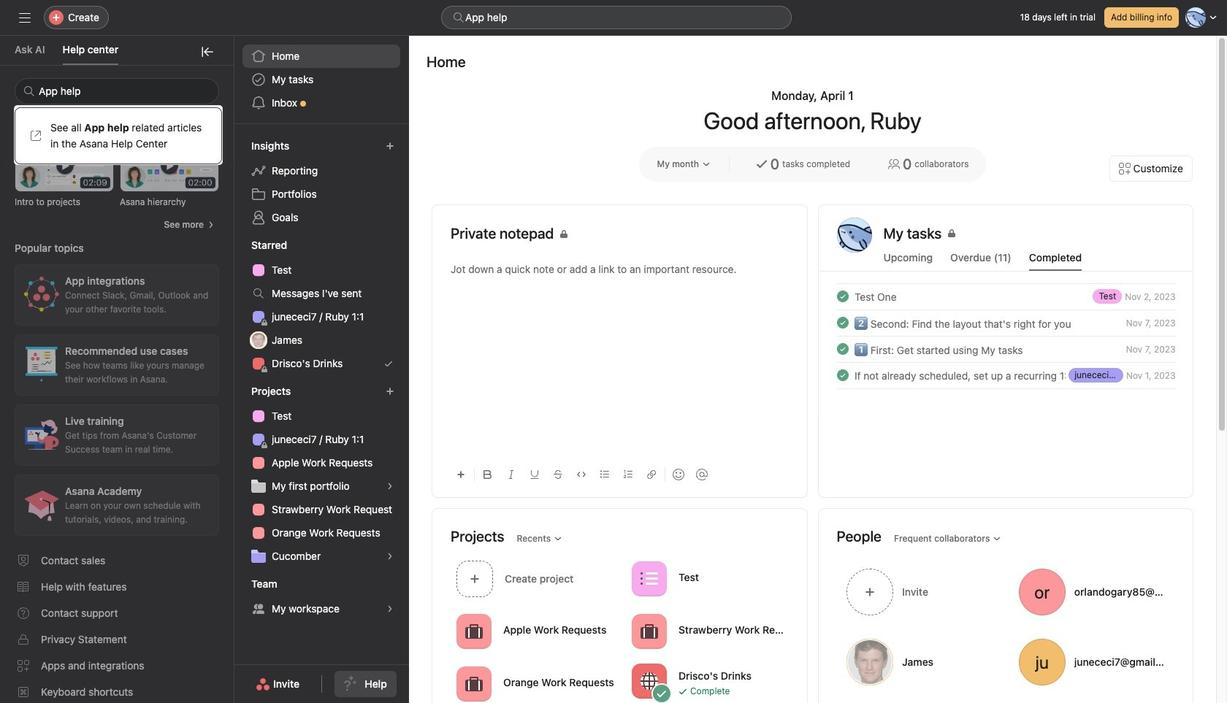 Task type: locate. For each thing, give the bounding box(es) containing it.
see details, my workspace image
[[386, 605, 395, 614]]

toolbar
[[451, 458, 789, 491]]

0 vertical spatial completed image
[[834, 314, 852, 332]]

1 vertical spatial completed image
[[834, 340, 852, 358]]

view profile image
[[837, 218, 872, 253]]

1 collapse section image from the top
[[235, 140, 247, 152]]

briefcase image up globe icon
[[641, 623, 658, 640]]

1 briefcase image from the left
[[465, 623, 483, 640]]

collapse section image inside insights element
[[235, 140, 247, 152]]

1 completed image from the top
[[834, 314, 852, 332]]

at mention image
[[696, 469, 708, 481]]

1 vertical spatial collapse section image
[[235, 240, 247, 251]]

help center tab list
[[0, 36, 234, 66]]

2 vertical spatial collapse section image
[[235, 386, 247, 397]]

link image
[[647, 471, 656, 479]]

collapse section image
[[235, 140, 247, 152], [235, 240, 247, 251], [235, 386, 247, 397]]

Search help articles text field
[[15, 78, 219, 104]]

insert an object image
[[457, 471, 465, 479]]

bold image
[[484, 471, 492, 479]]

see details, cucomber image
[[386, 552, 395, 561]]

completed image
[[834, 314, 852, 332], [834, 340, 852, 358], [834, 367, 852, 384]]

0 vertical spatial collapse section image
[[235, 140, 247, 152]]

collapse section image
[[235, 579, 247, 590]]

list box
[[441, 6, 792, 29]]

emoji image
[[673, 469, 685, 481]]

new insights image
[[386, 142, 395, 151]]

list item
[[819, 283, 1193, 310], [819, 310, 1193, 336], [819, 336, 1193, 362], [819, 362, 1193, 389]]

insights element
[[234, 133, 409, 232]]

2 vertical spatial completed image
[[834, 367, 852, 384]]

1 list item from the top
[[819, 283, 1193, 310]]

see details, my first portfolio image
[[386, 482, 395, 491]]

briefcase image
[[465, 623, 483, 640], [641, 623, 658, 640]]

intro to projects image
[[15, 137, 113, 191]]

2 collapse section image from the top
[[235, 240, 247, 251]]

close help & getting started image
[[202, 46, 213, 58]]

0 horizontal spatial briefcase image
[[465, 623, 483, 640]]

briefcase image up briefcase image
[[465, 623, 483, 640]]

Completed checkbox
[[834, 288, 852, 305], [834, 314, 852, 332], [834, 340, 852, 358], [834, 367, 852, 384]]

3 collapse section image from the top
[[235, 386, 247, 397]]

global element
[[234, 36, 409, 123]]

collapse section image for insights element
[[235, 140, 247, 152]]

3 completed image from the top
[[834, 367, 852, 384]]

collapse section image inside starred element
[[235, 240, 247, 251]]

globe image
[[641, 673, 658, 690]]

1 horizontal spatial briefcase image
[[641, 623, 658, 640]]

2 list item from the top
[[819, 310, 1193, 336]]

None field
[[15, 78, 219, 104]]

1 completed checkbox from the top
[[834, 288, 852, 305]]



Task type: vqa. For each thing, say whether or not it's contained in the screenshot.
Insights element
yes



Task type: describe. For each thing, give the bounding box(es) containing it.
collapse section image for starred element on the left
[[235, 240, 247, 251]]

teams element
[[234, 571, 409, 624]]

4 completed checkbox from the top
[[834, 367, 852, 384]]

3 list item from the top
[[819, 336, 1193, 362]]

completed image
[[834, 288, 852, 305]]

starred element
[[234, 232, 409, 378]]

3 completed checkbox from the top
[[834, 340, 852, 358]]

bulleted list image
[[601, 471, 609, 479]]

code image
[[577, 471, 586, 479]]

new project or portfolio image
[[386, 387, 395, 396]]

2 completed checkbox from the top
[[834, 314, 852, 332]]

numbered list image
[[624, 471, 633, 479]]

2 briefcase image from the left
[[641, 623, 658, 640]]

asana hierarchy image
[[121, 137, 218, 191]]

collapse section image for projects element
[[235, 386, 247, 397]]

4 list item from the top
[[819, 362, 1193, 389]]

italics image
[[507, 471, 516, 479]]

2 completed image from the top
[[834, 340, 852, 358]]

hide sidebar image
[[19, 12, 31, 23]]

underline image
[[530, 471, 539, 479]]

projects element
[[234, 378, 409, 571]]

briefcase image
[[465, 675, 483, 693]]

strikethrough image
[[554, 471, 563, 479]]

list image
[[641, 570, 658, 588]]



